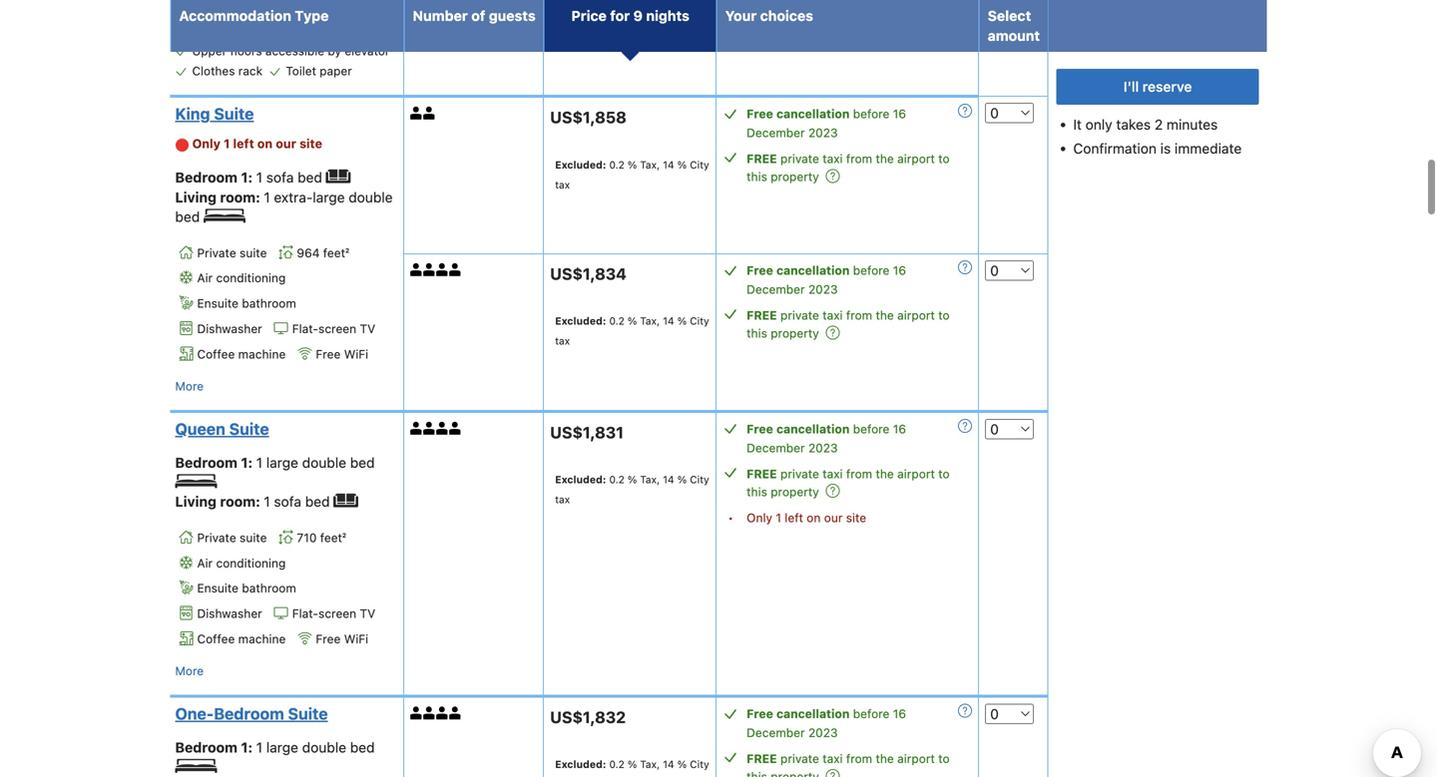 Task type: describe. For each thing, give the bounding box(es) containing it.
living for 1 sofa bed
[[175, 494, 217, 510]]

us$1,831
[[550, 423, 624, 442]]

•
[[728, 511, 734, 525]]

private for us$1,832
[[781, 752, 819, 766]]

air conditioning for 964 feet²
[[197, 271, 286, 285]]

suite for 710
[[240, 531, 267, 545]]

i'll reserve
[[1124, 78, 1192, 95]]

rack
[[238, 64, 263, 78]]

2 before 16 december 2023 from the top
[[747, 263, 906, 296]]

for
[[610, 7, 630, 24]]

2
[[1155, 116, 1163, 133]]

2 this from the top
[[747, 326, 767, 340]]

us$1,858
[[550, 108, 627, 127]]

tax for us$1,834
[[555, 335, 570, 347]]

tax for us$1,831
[[555, 494, 570, 506]]

tax, for us$1,834
[[640, 315, 660, 327]]

screen for 964 feet²
[[318, 322, 356, 336]]

2 more details on meals and payment options image from the top
[[958, 261, 972, 274]]

from for us$1,831
[[846, 467, 872, 481]]

wireless
[[192, 4, 240, 18]]

king suite link
[[175, 104, 392, 124]]

this for us$1,858
[[747, 170, 767, 184]]

wireless internet
[[192, 4, 287, 18]]

0.2 % tax, 14 % city tax for us$1,831
[[555, 474, 709, 506]]

1 vertical spatial only 1 left on our site
[[747, 511, 867, 525]]

1 sofa bed for living room:
[[264, 494, 334, 510]]

suite for 964
[[240, 246, 267, 260]]

clothes rack
[[192, 64, 263, 78]]

710 feet²
[[297, 531, 346, 545]]

0 horizontal spatial only
[[192, 136, 221, 151]]

flat-screen tv for 964 feet²
[[292, 322, 376, 336]]

964 feet²
[[297, 246, 349, 260]]

private taxi from the airport to this property for us$1,858
[[747, 152, 950, 184]]

bed inside 1 extra-large double bed
[[175, 208, 200, 225]]

feet² for 710 feet²
[[320, 531, 346, 545]]

only
[[1086, 116, 1113, 133]]

paper
[[320, 64, 352, 78]]

minutes
[[1167, 116, 1218, 133]]

city for us$1,832
[[690, 759, 709, 771]]

more for 710
[[175, 664, 204, 678]]

free wifi for 964 feet²
[[316, 347, 368, 361]]

number
[[413, 7, 468, 24]]

this for us$1,831
[[747, 485, 767, 499]]

ensuite for 964
[[197, 297, 239, 310]]

2 vertical spatial large
[[266, 740, 298, 756]]

1 horizontal spatial left
[[785, 511, 803, 525]]

cancellation for us$1,832
[[776, 707, 850, 721]]

2 private taxi from the airport to this property from the top
[[747, 308, 950, 340]]

room: for 1 large double bed
[[220, 494, 260, 510]]

more for 964
[[175, 379, 204, 393]]

to for us$1,831
[[938, 467, 950, 481]]

one-bedroom suite link
[[175, 704, 392, 724]]

one-bedroom suite
[[175, 705, 328, 724]]

upper floors accessible by elevator
[[192, 44, 390, 58]]

coffee machine for 964 feet²
[[197, 347, 286, 361]]

the for us$1,831
[[876, 467, 894, 481]]

2 2023 from the top
[[808, 282, 838, 296]]

2 from from the top
[[846, 308, 872, 322]]

private suite for 710 feet²
[[197, 531, 267, 545]]

1 more details on meals and payment options image from the top
[[958, 104, 972, 118]]

nights
[[646, 7, 690, 24]]

coffee for 964 feet²
[[197, 347, 235, 361]]

0.2 % tax, 14 % city tax for us$1,858
[[555, 159, 709, 191]]

select amount
[[988, 7, 1040, 44]]

2 airport from the top
[[897, 308, 935, 322]]

wifi for 964 feet²
[[344, 347, 368, 361]]

by
[[328, 44, 341, 58]]

0.2 for us$1,858
[[609, 159, 625, 171]]

free cancellation for us$1,832
[[747, 707, 850, 721]]

coffee for 710 feet²
[[197, 632, 235, 646]]

cancellation for us$1,831
[[776, 422, 850, 436]]

confirmation
[[1073, 140, 1157, 157]]

2 private from the top
[[781, 308, 819, 322]]

it
[[1073, 116, 1082, 133]]

14 for us$1,858
[[663, 159, 674, 171]]

0 horizontal spatial left
[[233, 136, 254, 151]]

bedroom 1: for 1 sofa bed
[[175, 454, 256, 471]]

accommodation type
[[179, 7, 329, 24]]

dining table
[[192, 24, 259, 38]]

select
[[988, 7, 1031, 24]]

1 horizontal spatial site
[[846, 511, 867, 525]]

2 december from the top
[[747, 282, 805, 296]]

taxi for us$1,832
[[823, 752, 843, 766]]

flat-screen tv for 710 feet²
[[292, 607, 376, 621]]

internet
[[243, 4, 287, 18]]

of
[[471, 7, 485, 24]]

city for us$1,858
[[690, 159, 709, 171]]

large inside 1 extra-large double bed
[[313, 189, 345, 205]]

2 free from the top
[[747, 308, 777, 322]]

1 horizontal spatial on
[[807, 511, 821, 525]]

king
[[175, 104, 210, 123]]

2 16 from the top
[[893, 263, 906, 277]]

dining area
[[310, 4, 374, 18]]

elevator
[[345, 44, 390, 58]]

1 extra-large double bed
[[175, 189, 393, 225]]

private taxi from the airport to this property for us$1,831
[[747, 467, 950, 499]]

2 1 large double bed from the top
[[256, 740, 375, 756]]

1 vertical spatial double
[[302, 454, 346, 471]]

964
[[297, 246, 320, 260]]

living room: for 1 sofa bed
[[175, 189, 264, 205]]

us$1,834
[[550, 265, 627, 284]]

area
[[349, 4, 374, 18]]

takes
[[1116, 116, 1151, 133]]

16 for us$1,831
[[893, 422, 906, 436]]

cancellation for us$1,858
[[776, 107, 850, 121]]

more link for 964 feet²
[[175, 376, 204, 396]]

queen
[[175, 420, 225, 438]]

the for us$1,832
[[876, 752, 894, 766]]

price
[[571, 7, 607, 24]]

conditioning for 710
[[216, 556, 286, 570]]

before for us$1,832
[[853, 707, 890, 721]]

excluded: for us$1,831
[[555, 474, 606, 486]]

type
[[295, 7, 329, 24]]

2 cancellation from the top
[[776, 263, 850, 277]]

to for us$1,832
[[938, 752, 950, 766]]

king suite
[[175, 104, 254, 123]]

one-
[[175, 705, 214, 724]]

2 the from the top
[[876, 308, 894, 322]]

2 property from the top
[[771, 326, 819, 340]]

tax, for us$1,831
[[640, 474, 660, 486]]

bathroom for 964
[[242, 297, 296, 310]]

table
[[231, 24, 259, 38]]

price for 9 nights
[[571, 7, 690, 24]]

dining for dining table
[[192, 24, 228, 38]]

feet² for 964 feet²
[[323, 246, 349, 260]]

city for us$1,834
[[690, 315, 709, 327]]

queen suite
[[175, 420, 269, 438]]

0.2 % tax, 14 % city tax for us$1,834
[[555, 315, 709, 347]]

2 to from the top
[[938, 308, 950, 322]]

ensuite for 710
[[197, 582, 239, 596]]

0.2 % tax, 14 % city
[[555, 759, 709, 778]]

property for us$1,832
[[771, 770, 819, 778]]

clothes
[[192, 64, 235, 78]]



Task type: vqa. For each thing, say whether or not it's contained in the screenshot.
Show for Vicente
no



Task type: locate. For each thing, give the bounding box(es) containing it.
tax, for us$1,832
[[640, 759, 660, 771]]

air for 710 feet²
[[197, 556, 213, 570]]

3 taxi from the top
[[823, 467, 843, 481]]

couch image up the 710 feet² on the left
[[334, 494, 358, 508]]

more details on meals and payment options image for us$1,832
[[958, 704, 972, 718]]

1 vertical spatial living
[[175, 494, 217, 510]]

tax down us$1,858
[[555, 179, 570, 191]]

0 vertical spatial suite
[[214, 104, 254, 123]]

suite for king suite
[[214, 104, 254, 123]]

2 more details on meals and payment options image from the top
[[958, 704, 972, 718]]

2 suite from the top
[[240, 531, 267, 545]]

3 december from the top
[[747, 441, 805, 455]]

ensuite bathroom for 964 feet²
[[197, 297, 296, 310]]

before for us$1,858
[[853, 107, 890, 121]]

0 vertical spatial ensuite
[[197, 297, 239, 310]]

airport for us$1,832
[[897, 752, 935, 766]]

living
[[175, 189, 217, 205], [175, 494, 217, 510]]

only 1 left on our site
[[192, 136, 322, 151], [747, 511, 867, 525]]

tax, inside 0.2 % tax, 14 % city
[[640, 759, 660, 771]]

suite
[[240, 246, 267, 260], [240, 531, 267, 545]]

1 horizontal spatial dining
[[310, 4, 346, 18]]

1 vertical spatial 0.2 % tax, 14 % city tax
[[555, 315, 709, 347]]

1 december from the top
[[747, 126, 805, 140]]

1 before from the top
[[853, 107, 890, 121]]

0 vertical spatial large
[[313, 189, 345, 205]]

2 coffee machine from the top
[[197, 632, 286, 646]]

tax down us$1,831
[[555, 494, 570, 506]]

2 taxi from the top
[[823, 308, 843, 322]]

bathroom
[[242, 297, 296, 310], [242, 582, 296, 596]]

2 bathroom from the top
[[242, 582, 296, 596]]

machine up the queen suite link
[[238, 347, 286, 361]]

1 vertical spatial 1 sofa bed
[[264, 494, 334, 510]]

1 vertical spatial only
[[747, 511, 773, 525]]

2 tax, from the top
[[640, 315, 660, 327]]

2 machine from the top
[[238, 632, 286, 646]]

only 1 left on our site right •
[[747, 511, 867, 525]]

airport for us$1,831
[[897, 467, 935, 481]]

room: for 1 sofa bed
[[220, 189, 260, 205]]

the
[[876, 152, 894, 166], [876, 308, 894, 322], [876, 467, 894, 481], [876, 752, 894, 766]]

9
[[633, 7, 643, 24]]

4 city from the top
[[690, 759, 709, 771]]

site
[[300, 136, 322, 151], [846, 511, 867, 525]]

ensuite bathroom for 710 feet²
[[197, 582, 296, 596]]

1 the from the top
[[876, 152, 894, 166]]

flat- for 710
[[292, 607, 318, 621]]

this for us$1,832
[[747, 770, 767, 778]]

2 room: from the top
[[220, 494, 260, 510]]

1 vertical spatial flat-
[[292, 607, 318, 621]]

1 vertical spatial 1 large double bed
[[256, 740, 375, 756]]

suite for queen suite
[[229, 420, 269, 438]]

1 vertical spatial suite
[[229, 420, 269, 438]]

1 horizontal spatial only
[[747, 511, 773, 525]]

only 1 left on our site down king suite link
[[192, 136, 322, 151]]

suite right bedroom
[[288, 705, 328, 724]]

0 vertical spatial sofa
[[266, 169, 294, 186]]

double inside 1 extra-large double bed
[[349, 189, 393, 205]]

16 for us$1,858
[[893, 107, 906, 121]]

flat-screen tv down 964 feet²
[[292, 322, 376, 336]]

1 vertical spatial coffee machine
[[197, 632, 286, 646]]

1 1 large double bed from the top
[[256, 454, 375, 471]]

private
[[781, 152, 819, 166], [781, 308, 819, 322], [781, 467, 819, 481], [781, 752, 819, 766]]

room: left extra- on the left top of page
[[220, 189, 260, 205]]

3 bedroom 1: from the top
[[175, 740, 256, 756]]

bedroom 1: down queen suite
[[175, 454, 256, 471]]

machine
[[238, 347, 286, 361], [238, 632, 286, 646]]

0 vertical spatial more details on meals and payment options image
[[958, 419, 972, 433]]

free wifi up one-bedroom suite link
[[316, 632, 368, 646]]

1 free cancellation from the top
[[747, 107, 850, 121]]

double
[[349, 189, 393, 205], [302, 454, 346, 471], [302, 740, 346, 756]]

from for us$1,858
[[846, 152, 872, 166]]

free wifi up the queen suite link
[[316, 347, 368, 361]]

only down king suite
[[192, 136, 221, 151]]

queen suite link
[[175, 419, 392, 439]]

room: down queen suite
[[220, 494, 260, 510]]

machine for 710 feet²
[[238, 632, 286, 646]]

excluded: for us$1,832
[[555, 759, 606, 771]]

3 private from the top
[[781, 467, 819, 481]]

excluded: down 'us$1,832'
[[555, 759, 606, 771]]

private taxi from the airport to this property for us$1,832
[[747, 752, 950, 778]]

2 dishwasher from the top
[[197, 607, 262, 621]]

free cancellation
[[747, 107, 850, 121], [747, 263, 850, 277], [747, 422, 850, 436], [747, 707, 850, 721]]

0 vertical spatial only 1 left on our site
[[192, 136, 322, 151]]

your choices
[[725, 7, 813, 24]]

3 tax from the top
[[555, 494, 570, 506]]

1 vertical spatial couch image
[[334, 494, 358, 508]]

1 free from the top
[[747, 152, 777, 166]]

0 vertical spatial our
[[276, 136, 296, 151]]

0.2
[[609, 159, 625, 171], [609, 315, 625, 327], [609, 474, 625, 486], [609, 759, 625, 771]]

from
[[846, 152, 872, 166], [846, 308, 872, 322], [846, 467, 872, 481], [846, 752, 872, 766]]

3 property from the top
[[771, 485, 819, 499]]

city inside 0.2 % tax, 14 % city
[[690, 759, 709, 771]]

flat-screen tv
[[292, 322, 376, 336], [292, 607, 376, 621]]

more details on meals and payment options image for us$1,831
[[958, 419, 972, 433]]

living for 1 extra-large double bed
[[175, 189, 217, 205]]

4 december from the top
[[747, 726, 805, 740]]

0 vertical spatial bedroom 1:
[[175, 169, 256, 186]]

1 ensuite bathroom from the top
[[197, 297, 296, 310]]

0.2 % tax, 14 % city tax down us$1,834
[[555, 315, 709, 347]]

0 vertical spatial double
[[349, 189, 393, 205]]

710
[[297, 531, 317, 545]]

4 this from the top
[[747, 770, 767, 778]]

excluded:
[[555, 159, 606, 171], [555, 315, 606, 327], [555, 474, 606, 486], [555, 759, 606, 771]]

december for us$1,832
[[747, 726, 805, 740]]

suite
[[214, 104, 254, 123], [229, 420, 269, 438], [288, 705, 328, 724]]

sofa for living room:
[[274, 494, 301, 510]]

1 flat- from the top
[[292, 322, 318, 336]]

4 free cancellation from the top
[[747, 707, 850, 721]]

2 14 from the top
[[663, 315, 674, 327]]

1 sofa bed up extra- on the left top of page
[[256, 169, 326, 186]]

machine up one-bedroom suite
[[238, 632, 286, 646]]

0 horizontal spatial our
[[276, 136, 296, 151]]

double down one-bedroom suite link
[[302, 740, 346, 756]]

tax for us$1,858
[[555, 179, 570, 191]]

2023 for us$1,832
[[808, 726, 838, 740]]

living down queen
[[175, 494, 217, 510]]

3 16 from the top
[[893, 422, 906, 436]]

double up 964 feet²
[[349, 189, 393, 205]]

0 vertical spatial air
[[197, 271, 213, 285]]

coffee machine for 710 feet²
[[197, 632, 286, 646]]

private taxi from the airport to this property
[[747, 152, 950, 184], [747, 308, 950, 340], [747, 467, 950, 499], [747, 752, 950, 778]]

on right •
[[807, 511, 821, 525]]

1 cancellation from the top
[[776, 107, 850, 121]]

suite right queen
[[229, 420, 269, 438]]

guests
[[489, 7, 536, 24]]

1 suite from the top
[[240, 246, 267, 260]]

1 vertical spatial left
[[785, 511, 803, 525]]

double down the queen suite link
[[302, 454, 346, 471]]

coffee
[[197, 347, 235, 361], [197, 632, 235, 646]]

screen down 964 feet²
[[318, 322, 356, 336]]

2 living from the top
[[175, 494, 217, 510]]

free
[[747, 107, 773, 121], [747, 263, 773, 277], [316, 347, 341, 361], [747, 422, 773, 436], [316, 632, 341, 646], [747, 707, 773, 721]]

2 vertical spatial suite
[[288, 705, 328, 724]]

1 vertical spatial more details on meals and payment options image
[[958, 704, 972, 718]]

2 tax from the top
[[555, 335, 570, 347]]

1 to from the top
[[938, 152, 950, 166]]

2 free wifi from the top
[[316, 632, 368, 646]]

1 0.2 from the top
[[609, 159, 625, 171]]

air for 964 feet²
[[197, 271, 213, 285]]

on
[[257, 136, 273, 151], [807, 511, 821, 525]]

large
[[313, 189, 345, 205], [266, 454, 298, 471], [266, 740, 298, 756]]

tax,
[[640, 159, 660, 171], [640, 315, 660, 327], [640, 474, 660, 486], [640, 759, 660, 771]]

only right •
[[747, 511, 773, 525]]

1 bathroom from the top
[[242, 297, 296, 310]]

left right •
[[785, 511, 803, 525]]

flat-
[[292, 322, 318, 336], [292, 607, 318, 621]]

extra-
[[274, 189, 313, 205]]

2 air conditioning from the top
[[197, 556, 286, 570]]

to
[[938, 152, 950, 166], [938, 308, 950, 322], [938, 467, 950, 481], [938, 752, 950, 766]]

bedroom 1:
[[175, 169, 256, 186], [175, 454, 256, 471], [175, 740, 256, 756]]

more up the one-
[[175, 664, 204, 678]]

0 vertical spatial living room:
[[175, 189, 264, 205]]

3 0.2 % tax, 14 % city tax from the top
[[555, 474, 709, 506]]

1 2023 from the top
[[808, 126, 838, 140]]

more link up queen
[[175, 376, 204, 396]]

4 taxi from the top
[[823, 752, 843, 766]]

tv
[[360, 322, 376, 336], [360, 607, 376, 621]]

3 to from the top
[[938, 467, 950, 481]]

3 the from the top
[[876, 467, 894, 481]]

1 vertical spatial conditioning
[[216, 556, 286, 570]]

0 vertical spatial machine
[[238, 347, 286, 361]]

more details on meals and payment options image
[[958, 104, 972, 118], [958, 261, 972, 274]]

1 machine from the top
[[238, 347, 286, 361]]

0 vertical spatial living
[[175, 189, 217, 205]]

2 vertical spatial double
[[302, 740, 346, 756]]

0.2 for us$1,834
[[609, 315, 625, 327]]

us$1,832
[[550, 708, 626, 727]]

1 vertical spatial site
[[846, 511, 867, 525]]

0 vertical spatial free wifi
[[316, 347, 368, 361]]

living room: for 1 large double bed
[[175, 494, 264, 510]]

14 for us$1,832
[[663, 759, 674, 771]]

bedroom 1: down the one-
[[175, 740, 256, 756]]

0.2 down 'us$1,832'
[[609, 759, 625, 771]]

dishwasher for 710 feet²
[[197, 607, 262, 621]]

3 city from the top
[[690, 474, 709, 486]]

private
[[197, 246, 236, 260], [197, 531, 236, 545]]

ensuite
[[197, 297, 239, 310], [197, 582, 239, 596]]

flat-screen tv down the 710 feet² on the left
[[292, 607, 376, 621]]

conditioning for 964
[[216, 271, 286, 285]]

2 vertical spatial 0.2 % tax, 14 % city tax
[[555, 474, 709, 506]]

excluded: for us$1,834
[[555, 315, 606, 327]]

1 dishwasher from the top
[[197, 322, 262, 336]]

0 vertical spatial private
[[197, 246, 236, 260]]

14 for us$1,834
[[663, 315, 674, 327]]

floors
[[230, 44, 262, 58]]

14 inside 0.2 % tax, 14 % city
[[663, 759, 674, 771]]

flat- down 710
[[292, 607, 318, 621]]

2 more link from the top
[[175, 661, 204, 681]]

toilet
[[286, 64, 316, 78]]

free cancellation for us$1,858
[[747, 107, 850, 121]]

0.2 for us$1,831
[[609, 474, 625, 486]]

1 vertical spatial bedroom 1:
[[175, 454, 256, 471]]

0.2 inside 0.2 % tax, 14 % city
[[609, 759, 625, 771]]

2 more from the top
[[175, 664, 204, 678]]

0.2 for us$1,832
[[609, 759, 625, 771]]

2 before from the top
[[853, 263, 890, 277]]

1 conditioning from the top
[[216, 271, 286, 285]]

1 horizontal spatial only 1 left on our site
[[747, 511, 867, 525]]

feet²
[[323, 246, 349, 260], [320, 531, 346, 545]]

bedroom 1: down king suite
[[175, 169, 256, 186]]

air conditioning
[[197, 271, 286, 285], [197, 556, 286, 570]]

property
[[771, 170, 819, 184], [771, 326, 819, 340], [771, 485, 819, 499], [771, 770, 819, 778]]

0 vertical spatial flat-screen tv
[[292, 322, 376, 336]]

large down the queen suite link
[[266, 454, 298, 471]]

0.2 % tax, 14 % city tax down us$1,858
[[555, 159, 709, 191]]

bathroom for 710
[[242, 582, 296, 596]]

1 vertical spatial feet²
[[320, 531, 346, 545]]

coffee machine
[[197, 347, 286, 361], [197, 632, 286, 646]]

sofa up extra- on the left top of page
[[266, 169, 294, 186]]

0 horizontal spatial site
[[300, 136, 322, 151]]

0.2 down us$1,834
[[609, 315, 625, 327]]

room:
[[220, 189, 260, 205], [220, 494, 260, 510]]

tv for 710 feet²
[[360, 607, 376, 621]]

excluded: for us$1,858
[[555, 159, 606, 171]]

0 vertical spatial more details on meals and payment options image
[[958, 104, 972, 118]]

1 before 16 december 2023 from the top
[[747, 107, 906, 140]]

upper
[[192, 44, 227, 58]]

screen
[[318, 322, 356, 336], [318, 607, 356, 621]]

1 free wifi from the top
[[316, 347, 368, 361]]

14 for us$1,831
[[663, 474, 674, 486]]

2 living room: from the top
[[175, 494, 264, 510]]

1 from from the top
[[846, 152, 872, 166]]

1 vertical spatial machine
[[238, 632, 286, 646]]

more link for 710 feet²
[[175, 661, 204, 681]]

tax down us$1,834
[[555, 335, 570, 347]]

on down king suite link
[[257, 136, 273, 151]]

private left 710
[[197, 531, 236, 545]]

0 vertical spatial suite
[[240, 246, 267, 260]]

1 tv from the top
[[360, 322, 376, 336]]

coffee up the one-
[[197, 632, 235, 646]]

air conditioning for 710 feet²
[[197, 556, 286, 570]]

2 flat-screen tv from the top
[[292, 607, 376, 621]]

%
[[628, 159, 637, 171], [677, 159, 687, 171], [628, 315, 637, 327], [677, 315, 687, 327], [628, 474, 637, 486], [677, 474, 687, 486], [628, 759, 637, 771], [677, 759, 687, 771]]

1 large double bed down the queen suite link
[[256, 454, 375, 471]]

4 tax, from the top
[[640, 759, 660, 771]]

0 vertical spatial bathroom
[[242, 297, 296, 310]]

0 vertical spatial ensuite bathroom
[[197, 297, 296, 310]]

1 vertical spatial more details on meals and payment options image
[[958, 261, 972, 274]]

1 vertical spatial suite
[[240, 531, 267, 545]]

1 vertical spatial tv
[[360, 607, 376, 621]]

suite right king
[[214, 104, 254, 123]]

1 vertical spatial more link
[[175, 661, 204, 681]]

0 vertical spatial more
[[175, 379, 204, 393]]

2 free cancellation from the top
[[747, 263, 850, 277]]

0 vertical spatial 1 large double bed
[[256, 454, 375, 471]]

1 more link from the top
[[175, 376, 204, 396]]

couch image for bedroom 1:
[[326, 170, 350, 184]]

1 vertical spatial large
[[266, 454, 298, 471]]

1 vertical spatial ensuite bathroom
[[197, 582, 296, 596]]

private for us$1,831
[[781, 467, 819, 481]]

0.2 % tax, 14 % city tax
[[555, 159, 709, 191], [555, 315, 709, 347], [555, 474, 709, 506]]

2 0.2 % tax, 14 % city tax from the top
[[555, 315, 709, 347]]

14
[[663, 159, 674, 171], [663, 315, 674, 327], [663, 474, 674, 486], [663, 759, 674, 771]]

1 vertical spatial our
[[824, 511, 843, 525]]

large up 964 feet²
[[313, 189, 345, 205]]

1 vertical spatial private suite
[[197, 531, 267, 545]]

more link
[[175, 376, 204, 396], [175, 661, 204, 681]]

excluded: down us$1,858
[[555, 159, 606, 171]]

4 free from the top
[[747, 752, 777, 766]]

1 private from the top
[[781, 152, 819, 166]]

bedroom 1: for 1 extra-large double bed
[[175, 169, 256, 186]]

0 vertical spatial room:
[[220, 189, 260, 205]]

3 excluded: from the top
[[555, 474, 606, 486]]

before 16 december 2023 for us$1,858
[[747, 107, 906, 140]]

0 vertical spatial 0.2 % tax, 14 % city tax
[[555, 159, 709, 191]]

1 vertical spatial screen
[[318, 607, 356, 621]]

0 vertical spatial tv
[[360, 322, 376, 336]]

free
[[747, 152, 777, 166], [747, 308, 777, 322], [747, 467, 777, 481], [747, 752, 777, 766]]

before for us$1,831
[[853, 422, 890, 436]]

2 private suite from the top
[[197, 531, 267, 545]]

3 this from the top
[[747, 485, 767, 499]]

3 before 16 december 2023 from the top
[[747, 422, 906, 455]]

1 property from the top
[[771, 170, 819, 184]]

1 large double bed down one-bedroom suite link
[[256, 740, 375, 756]]

1 screen from the top
[[318, 322, 356, 336]]

0 vertical spatial tax
[[555, 179, 570, 191]]

1 private suite from the top
[[197, 246, 267, 260]]

private down 1 extra-large double bed
[[197, 246, 236, 260]]

number of guests
[[413, 7, 536, 24]]

free for us$1,832
[[747, 752, 777, 766]]

coffee up queen suite
[[197, 347, 235, 361]]

1 vertical spatial dining
[[192, 24, 228, 38]]

our
[[276, 136, 296, 151], [824, 511, 843, 525]]

tax
[[555, 179, 570, 191], [555, 335, 570, 347], [555, 494, 570, 506]]

1 bedroom 1: from the top
[[175, 169, 256, 186]]

the for us$1,858
[[876, 152, 894, 166]]

0.2 down us$1,858
[[609, 159, 625, 171]]

1 vertical spatial more
[[175, 664, 204, 678]]

1 vertical spatial coffee
[[197, 632, 235, 646]]

more up queen
[[175, 379, 204, 393]]

cancellation
[[776, 107, 850, 121], [776, 263, 850, 277], [776, 422, 850, 436], [776, 707, 850, 721]]

1 vertical spatial air conditioning
[[197, 556, 286, 570]]

excluded: down us$1,834
[[555, 315, 606, 327]]

living room:
[[175, 189, 264, 205], [175, 494, 264, 510]]

2 ensuite from the top
[[197, 582, 239, 596]]

2 coffee from the top
[[197, 632, 235, 646]]

choices
[[760, 7, 813, 24]]

2 air from the top
[[197, 556, 213, 570]]

couch image for living room:
[[334, 494, 358, 508]]

flat- for 964
[[292, 322, 318, 336]]

1
[[224, 136, 230, 151], [256, 169, 263, 186], [264, 189, 270, 205], [256, 454, 263, 471], [264, 494, 270, 510], [776, 511, 781, 525], [256, 740, 263, 756]]

1 tax, from the top
[[640, 159, 660, 171]]

occupancy image
[[410, 107, 423, 120], [423, 107, 436, 120], [423, 263, 436, 276], [436, 263, 449, 276], [423, 422, 436, 435], [436, 422, 449, 435], [449, 422, 462, 435], [410, 707, 423, 720], [423, 707, 436, 720], [436, 707, 449, 720]]

accessible
[[265, 44, 324, 58]]

1 vertical spatial living room:
[[175, 494, 264, 510]]

property for us$1,831
[[771, 485, 819, 499]]

2 screen from the top
[[318, 607, 356, 621]]

immediate
[[1175, 140, 1242, 157]]

1 city from the top
[[690, 159, 709, 171]]

it only takes 2 minutes confirmation is immediate
[[1073, 116, 1242, 157]]

3 14 from the top
[[663, 474, 674, 486]]

large down one-bedroom suite link
[[266, 740, 298, 756]]

private suite down 1 extra-large double bed
[[197, 246, 267, 260]]

before 16 december 2023 for us$1,831
[[747, 422, 906, 455]]

air
[[197, 271, 213, 285], [197, 556, 213, 570]]

0 vertical spatial 1 sofa bed
[[256, 169, 326, 186]]

free for us$1,858
[[747, 152, 777, 166]]

december
[[747, 126, 805, 140], [747, 282, 805, 296], [747, 441, 805, 455], [747, 726, 805, 740]]

0 vertical spatial left
[[233, 136, 254, 151]]

accommodation
[[179, 7, 291, 24]]

your
[[725, 7, 757, 24]]

more link up the one-
[[175, 661, 204, 681]]

1 vertical spatial on
[[807, 511, 821, 525]]

is
[[1161, 140, 1171, 157]]

2 vertical spatial bedroom 1:
[[175, 740, 256, 756]]

couch image up 1 extra-large double bed
[[326, 170, 350, 184]]

2 tv from the top
[[360, 607, 376, 621]]

4 16 from the top
[[893, 707, 906, 721]]

free cancellation for us$1,831
[[747, 422, 850, 436]]

0 vertical spatial site
[[300, 136, 322, 151]]

dining for dining area
[[310, 4, 346, 18]]

2023
[[808, 126, 838, 140], [808, 282, 838, 296], [808, 441, 838, 455], [808, 726, 838, 740]]

screen for 710 feet²
[[318, 607, 356, 621]]

before 16 december 2023 for us$1,832
[[747, 707, 906, 740]]

1 more details on meals and payment options image from the top
[[958, 419, 972, 433]]

0 vertical spatial air conditioning
[[197, 271, 286, 285]]

suite left 964
[[240, 246, 267, 260]]

i'll reserve button
[[1057, 69, 1259, 105]]

suite left 710
[[240, 531, 267, 545]]

december for us$1,831
[[747, 441, 805, 455]]

1 inside 1 extra-large double bed
[[264, 189, 270, 205]]

1 vertical spatial free wifi
[[316, 632, 368, 646]]

16 for us$1,832
[[893, 707, 906, 721]]

feet² right 710
[[320, 531, 346, 545]]

0 horizontal spatial on
[[257, 136, 273, 151]]

amount
[[988, 27, 1040, 44]]

coffee machine up bedroom
[[197, 632, 286, 646]]

excluded: down us$1,831
[[555, 474, 606, 486]]

1 horizontal spatial our
[[824, 511, 843, 525]]

4 from from the top
[[846, 752, 872, 766]]

0 vertical spatial only
[[192, 136, 221, 151]]

1 living from the top
[[175, 189, 217, 205]]

screen down the 710 feet² on the left
[[318, 607, 356, 621]]

living room: down queen suite
[[175, 494, 264, 510]]

2023 for us$1,831
[[808, 441, 838, 455]]

bed
[[298, 169, 322, 186], [175, 208, 200, 225], [350, 454, 375, 471], [305, 494, 330, 510], [350, 740, 375, 756]]

taxi for us$1,831
[[823, 467, 843, 481]]

december for us$1,858
[[747, 126, 805, 140]]

0 vertical spatial dishwasher
[[197, 322, 262, 336]]

more details on meals and payment options image
[[958, 419, 972, 433], [958, 704, 972, 718]]

feet² right 964
[[323, 246, 349, 260]]

machine for 964 feet²
[[238, 347, 286, 361]]

left
[[233, 136, 254, 151], [785, 511, 803, 525]]

2 vertical spatial tax
[[555, 494, 570, 506]]

1 vertical spatial sofa
[[274, 494, 301, 510]]

sofa up 710
[[274, 494, 301, 510]]

couch image
[[326, 170, 350, 184], [334, 494, 358, 508]]

0 vertical spatial conditioning
[[216, 271, 286, 285]]

3 before from the top
[[853, 422, 890, 436]]

left down king suite
[[233, 136, 254, 151]]

1 this from the top
[[747, 170, 767, 184]]

this
[[747, 170, 767, 184], [747, 326, 767, 340], [747, 485, 767, 499], [747, 770, 767, 778]]

0 vertical spatial screen
[[318, 322, 356, 336]]

0 horizontal spatial only 1 left on our site
[[192, 136, 322, 151]]

before 16 december 2023
[[747, 107, 906, 140], [747, 263, 906, 296], [747, 422, 906, 455], [747, 707, 906, 740]]

0.2 % tax, 14 % city tax down us$1,831
[[555, 474, 709, 506]]

private for 964 feet²
[[197, 246, 236, 260]]

0 vertical spatial wifi
[[344, 347, 368, 361]]

flat- down 964
[[292, 322, 318, 336]]

living down king
[[175, 189, 217, 205]]

1 vertical spatial room:
[[220, 494, 260, 510]]

dishwasher for 964 feet²
[[197, 322, 262, 336]]

dining left area
[[310, 4, 346, 18]]

1 vertical spatial wifi
[[344, 632, 368, 646]]

4 before 16 december 2023 from the top
[[747, 707, 906, 740]]

living room: left extra- on the left top of page
[[175, 189, 264, 205]]

coffee machine up queen suite
[[197, 347, 286, 361]]

tv for 964 feet²
[[360, 322, 376, 336]]

1 vertical spatial private
[[197, 531, 236, 545]]

2023 for us$1,858
[[808, 126, 838, 140]]

1 vertical spatial air
[[197, 556, 213, 570]]

1 0.2 % tax, 14 % city tax from the top
[[555, 159, 709, 191]]

0.2 down us$1,831
[[609, 474, 625, 486]]

toilet paper
[[286, 64, 352, 78]]

1 air from the top
[[197, 271, 213, 285]]

0 vertical spatial dining
[[310, 4, 346, 18]]

private suite left 710
[[197, 531, 267, 545]]

sofa for bedroom 1:
[[266, 169, 294, 186]]

1 tax from the top
[[555, 179, 570, 191]]

bedroom
[[214, 705, 284, 724]]

0 vertical spatial couch image
[[326, 170, 350, 184]]

3 cancellation from the top
[[776, 422, 850, 436]]

0 vertical spatial more link
[[175, 376, 204, 396]]

free wifi for 710 feet²
[[316, 632, 368, 646]]

0 vertical spatial coffee machine
[[197, 347, 286, 361]]

1 excluded: from the top
[[555, 159, 606, 171]]

0 vertical spatial private suite
[[197, 246, 267, 260]]

1 vertical spatial bathroom
[[242, 582, 296, 596]]

occupancy image
[[410, 263, 423, 276], [449, 263, 462, 276], [410, 422, 423, 435], [449, 707, 462, 720]]

4 to from the top
[[938, 752, 950, 766]]

4 private taxi from the airport to this property from the top
[[747, 752, 950, 778]]

0 vertical spatial feet²
[[323, 246, 349, 260]]

private suite for 964 feet²
[[197, 246, 267, 260]]

0 vertical spatial on
[[257, 136, 273, 151]]

1 vertical spatial tax
[[555, 335, 570, 347]]

1 vertical spatial ensuite
[[197, 582, 239, 596]]

city
[[690, 159, 709, 171], [690, 315, 709, 327], [690, 474, 709, 486], [690, 759, 709, 771]]

16
[[893, 107, 906, 121], [893, 263, 906, 277], [893, 422, 906, 436], [893, 707, 906, 721]]

dining up upper
[[192, 24, 228, 38]]

1 sofa bed up 710
[[264, 494, 334, 510]]



